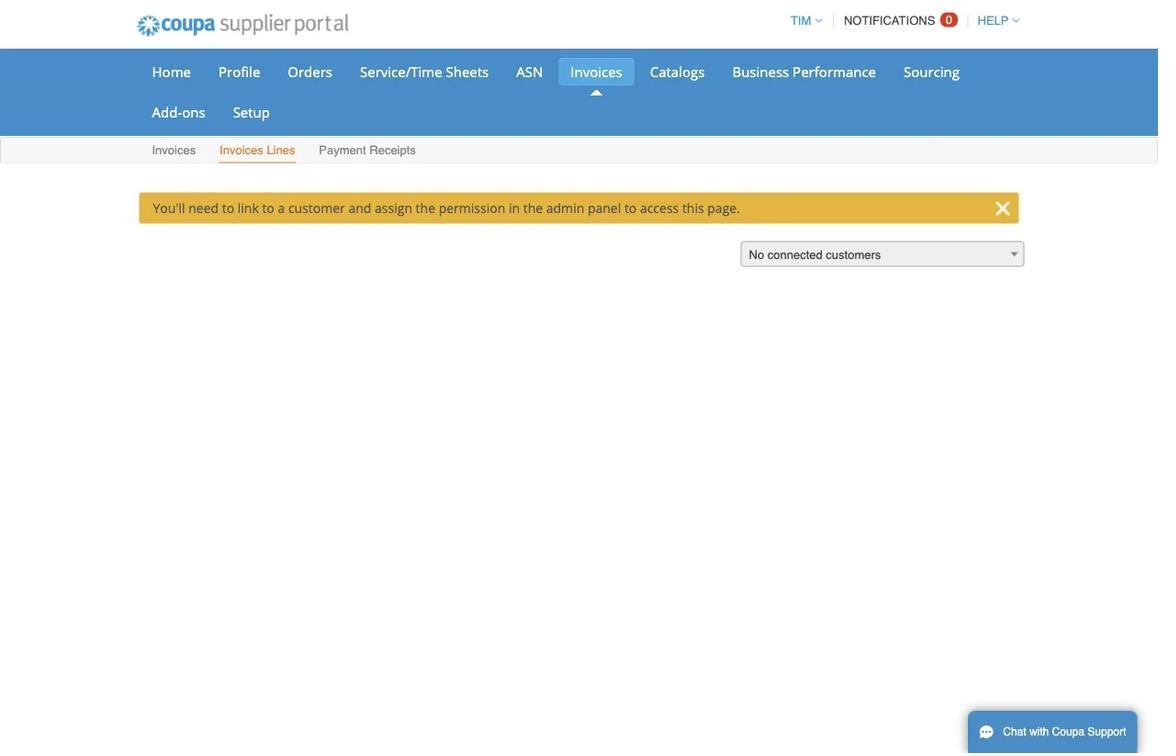 Task type: describe. For each thing, give the bounding box(es) containing it.
you'll need to link to a customer and assign the permission in the admin panel to access this page.
[[153, 199, 740, 217]]

no
[[749, 248, 765, 262]]

panel
[[588, 199, 621, 217]]

assign
[[375, 199, 413, 217]]

invoices lines link
[[219, 139, 296, 163]]

with
[[1030, 726, 1050, 739]]

0 horizontal spatial invoices link
[[151, 139, 197, 163]]

1 the from the left
[[416, 199, 436, 217]]

help link
[[970, 14, 1020, 28]]

chat
[[1004, 726, 1027, 739]]

help
[[978, 14, 1009, 28]]

service/time sheets
[[360, 62, 489, 81]]

tim
[[791, 14, 812, 28]]

performance
[[793, 62, 877, 81]]

tim link
[[783, 14, 823, 28]]

this
[[683, 199, 704, 217]]

1 horizontal spatial invoices link
[[559, 58, 635, 85]]

sheets
[[446, 62, 489, 81]]

page.
[[708, 199, 740, 217]]

chat with coupa support
[[1004, 726, 1127, 739]]

setup
[[233, 102, 270, 121]]

catalogs
[[650, 62, 705, 81]]

payment receipts link
[[318, 139, 417, 163]]

customer
[[288, 199, 345, 217]]

a
[[278, 199, 285, 217]]

sourcing
[[904, 62, 960, 81]]

sourcing link
[[892, 58, 972, 85]]

service/time sheets link
[[348, 58, 501, 85]]

ons
[[182, 102, 205, 121]]

payment
[[319, 143, 366, 157]]

coupa
[[1053, 726, 1085, 739]]

setup link
[[221, 98, 282, 126]]

invoices lines
[[220, 143, 295, 157]]

need
[[189, 199, 219, 217]]



Task type: locate. For each thing, give the bounding box(es) containing it.
home link
[[140, 58, 203, 85]]

to right panel
[[625, 199, 637, 217]]

invoices link right asn link
[[559, 58, 635, 85]]

asn link
[[505, 58, 555, 85]]

No connected customers field
[[741, 241, 1025, 268]]

access
[[640, 199, 679, 217]]

invoices right asn
[[571, 62, 623, 81]]

add-ons
[[152, 102, 205, 121]]

navigation
[[783, 3, 1020, 39]]

2 horizontal spatial to
[[625, 199, 637, 217]]

admin
[[546, 199, 585, 217]]

invoices down add-ons link
[[152, 143, 196, 157]]

chat with coupa support button
[[968, 711, 1138, 753]]

add-
[[152, 102, 182, 121]]

business performance link
[[721, 58, 889, 85]]

and
[[349, 199, 372, 217]]

2 horizontal spatial invoices
[[571, 62, 623, 81]]

support
[[1088, 726, 1127, 739]]

business
[[733, 62, 789, 81]]

1 vertical spatial invoices link
[[151, 139, 197, 163]]

0 vertical spatial invoices link
[[559, 58, 635, 85]]

navigation containing notifications 0
[[783, 3, 1020, 39]]

receipts
[[370, 143, 416, 157]]

1 horizontal spatial to
[[262, 199, 275, 217]]

connected
[[768, 248, 823, 262]]

payment receipts
[[319, 143, 416, 157]]

invoices link down add-ons link
[[151, 139, 197, 163]]

0
[[946, 13, 953, 27]]

profile link
[[207, 58, 272, 85]]

the
[[416, 199, 436, 217], [523, 199, 543, 217]]

invoices for invoices link to the right
[[571, 62, 623, 81]]

notifications 0
[[844, 13, 953, 28]]

link
[[238, 199, 259, 217]]

lines
[[267, 143, 295, 157]]

0 horizontal spatial invoices
[[152, 143, 196, 157]]

the right the assign
[[416, 199, 436, 217]]

you'll
[[153, 199, 185, 217]]

business performance
[[733, 62, 877, 81]]

in
[[509, 199, 520, 217]]

to
[[222, 199, 234, 217], [262, 199, 275, 217], [625, 199, 637, 217]]

to left 'link'
[[222, 199, 234, 217]]

2 to from the left
[[262, 199, 275, 217]]

the right in
[[523, 199, 543, 217]]

invoices for invoices lines
[[220, 143, 264, 157]]

permission
[[439, 199, 506, 217]]

1 to from the left
[[222, 199, 234, 217]]

invoices
[[571, 62, 623, 81], [152, 143, 196, 157], [220, 143, 264, 157]]

profile
[[219, 62, 260, 81]]

1 horizontal spatial invoices
[[220, 143, 264, 157]]

orders
[[288, 62, 333, 81]]

notifications
[[844, 14, 936, 28]]

3 to from the left
[[625, 199, 637, 217]]

1 horizontal spatial the
[[523, 199, 543, 217]]

invoices inside "link"
[[220, 143, 264, 157]]

coupa supplier portal image
[[125, 3, 361, 49]]

add-ons link
[[140, 98, 217, 126]]

invoices down setup link
[[220, 143, 264, 157]]

invoices for the leftmost invoices link
[[152, 143, 196, 157]]

2 the from the left
[[523, 199, 543, 217]]

No connected customers text field
[[742, 242, 1024, 268]]

service/time
[[360, 62, 443, 81]]

orders link
[[276, 58, 345, 85]]

no connected customers
[[749, 248, 881, 262]]

home
[[152, 62, 191, 81]]

0 horizontal spatial the
[[416, 199, 436, 217]]

asn
[[517, 62, 543, 81]]

to left a at the top
[[262, 199, 275, 217]]

0 horizontal spatial to
[[222, 199, 234, 217]]

customers
[[826, 248, 881, 262]]

catalogs link
[[638, 58, 717, 85]]

invoices link
[[559, 58, 635, 85], [151, 139, 197, 163]]



Task type: vqa. For each thing, say whether or not it's contained in the screenshot.
Orders
yes



